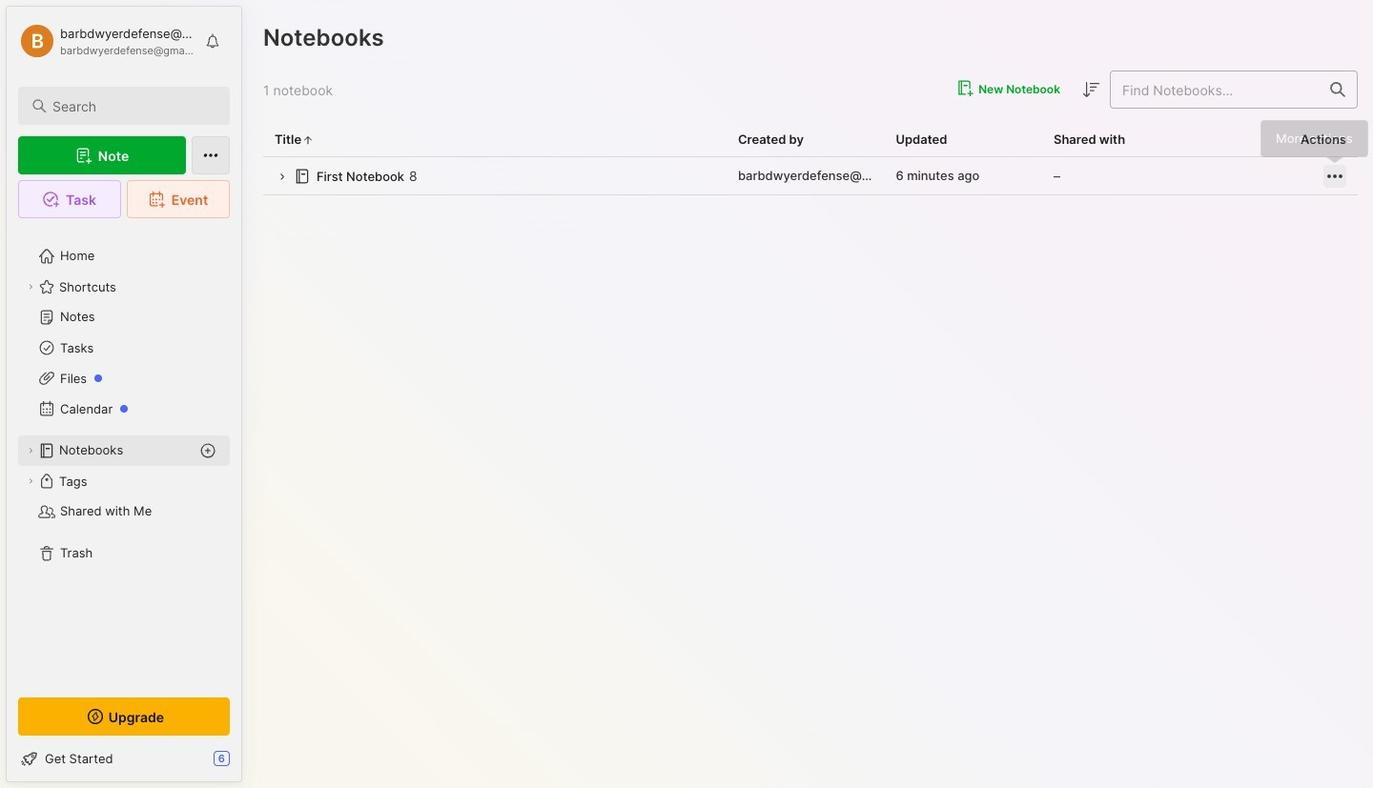 Task type: describe. For each thing, give the bounding box(es) containing it.
click to collapse image
[[241, 753, 255, 776]]

sort options image
[[1080, 78, 1103, 101]]

More actions field
[[1324, 164, 1347, 187]]

expand tags image
[[25, 476, 36, 487]]

more actions image
[[1324, 165, 1347, 187]]

tree inside main element
[[7, 230, 241, 681]]



Task type: vqa. For each thing, say whether or not it's contained in the screenshot.
upgrade
no



Task type: locate. For each thing, give the bounding box(es) containing it.
main element
[[0, 0, 248, 789]]

Account field
[[18, 22, 195, 60]]

arrow image
[[275, 170, 289, 184]]

none search field inside main element
[[52, 94, 213, 117]]

Help and Learning task checklist field
[[7, 744, 241, 774]]

row
[[263, 157, 1358, 196]]

None search field
[[52, 94, 213, 117]]

tree
[[7, 230, 241, 681]]

expand notebooks image
[[25, 445, 36, 457]]

Find Notebooks… text field
[[1111, 74, 1319, 105]]

Sort field
[[1080, 78, 1103, 101]]

Search text field
[[52, 97, 213, 115]]



